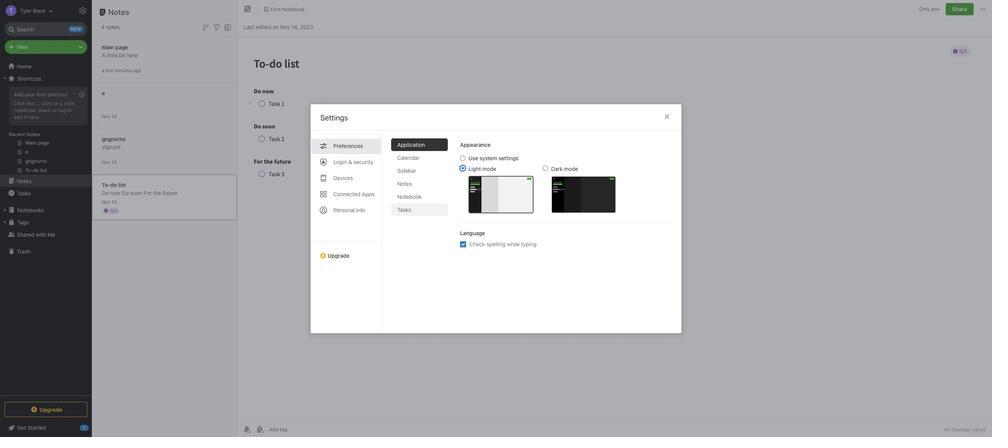 Task type: vqa. For each thing, say whether or not it's contained in the screenshot.
Add filters field
no



Task type: locate. For each thing, give the bounding box(es) containing it.
expand note image
[[243, 5, 252, 14]]

tab list for appearance
[[391, 138, 454, 333]]

to
[[67, 107, 72, 113]]

icon
[[42, 100, 52, 106]]

application
[[397, 141, 425, 148]]

future
[[163, 190, 178, 196]]

0 vertical spatial notebook
[[282, 6, 305, 12]]

on up or
[[53, 100, 59, 106]]

1 vertical spatial upgrade button
[[5, 402, 87, 418]]

1 horizontal spatial upgrade
[[328, 252, 350, 259]]

shortcuts button
[[0, 72, 91, 85]]

notes up notes
[[108, 8, 129, 16]]

your
[[25, 91, 35, 98]]

with
[[36, 231, 46, 238]]

1 vertical spatial on
[[53, 100, 59, 106]]

notebooks
[[17, 207, 44, 213]]

tab list containing application
[[391, 138, 454, 333]]

notebook up tasks tab
[[397, 194, 422, 200]]

0 horizontal spatial on
[[53, 100, 59, 106]]

1 horizontal spatial the
[[153, 190, 161, 196]]

a up tag
[[60, 100, 63, 106]]

on
[[273, 24, 279, 30], [53, 100, 59, 106]]

you
[[931, 6, 940, 12]]

1 vertical spatial nov 14
[[102, 159, 117, 165]]

0 vertical spatial tasks
[[17, 190, 31, 197]]

settings image
[[78, 6, 87, 15]]

expand tags image
[[2, 219, 8, 225]]

mode for light mode
[[482, 166, 496, 172]]

0 vertical spatial on
[[273, 24, 279, 30]]

mode down system
[[482, 166, 496, 172]]

sfgnsfd
[[102, 144, 120, 150]]

2023
[[300, 24, 313, 30]]

0/3
[[110, 208, 117, 214]]

2 mode from the left
[[564, 166, 578, 172]]

gngnsrns
[[102, 136, 126, 142]]

1 horizontal spatial notebook
[[397, 194, 422, 200]]

14 down sfgnsfd
[[112, 159, 117, 165]]

notes down sidebar
[[397, 181, 412, 187]]

0 vertical spatial a
[[102, 68, 104, 73]]

0 horizontal spatial upgrade
[[40, 407, 62, 413]]

tasks
[[17, 190, 31, 197], [397, 207, 411, 213]]

Search text field
[[10, 22, 82, 36]]

tab list containing preferences
[[311, 131, 382, 333]]

mode
[[482, 166, 496, 172], [564, 166, 578, 172]]

nov up 0/3
[[102, 199, 110, 205]]

0 vertical spatial nov 14
[[102, 114, 117, 119]]

0 vertical spatial upgrade
[[328, 252, 350, 259]]

1 horizontal spatial on
[[273, 24, 279, 30]]

tag
[[58, 107, 66, 113]]

last
[[244, 24, 254, 30]]

saved
[[973, 427, 986, 433]]

a little bit here
[[102, 52, 138, 58]]

1 vertical spatial upgrade
[[40, 407, 62, 413]]

the left ...
[[27, 100, 34, 106]]

all
[[944, 427, 950, 433]]

Use system settings radio
[[460, 156, 466, 161]]

note list element
[[92, 0, 238, 438]]

only
[[919, 6, 930, 12]]

on right edited on the left of the page
[[273, 24, 279, 30]]

icon on a note, notebook, stack or tag to add it here.
[[14, 100, 76, 120]]

only you
[[919, 6, 940, 12]]

note,
[[64, 100, 76, 106]]

personal
[[333, 207, 355, 213]]

1 vertical spatial tasks
[[397, 207, 411, 213]]

1 vertical spatial the
[[153, 190, 161, 196]]

None search field
[[10, 22, 82, 36]]

do down list
[[122, 190, 129, 196]]

all changes saved
[[944, 427, 986, 433]]

add your first shortcut
[[14, 91, 67, 98]]

notes up the tasks button
[[17, 178, 31, 184]]

use
[[469, 155, 478, 161]]

tasks down notebook tab
[[397, 207, 411, 213]]

notebook
[[282, 6, 305, 12], [397, 194, 422, 200]]

1 vertical spatial notebook
[[397, 194, 422, 200]]

group containing add your first shortcut
[[0, 85, 91, 178]]

0 horizontal spatial do
[[102, 190, 109, 196]]

a
[[102, 68, 104, 73], [60, 100, 63, 106]]

calendar tab
[[391, 151, 448, 164]]

shortcut
[[47, 91, 67, 98]]

1 horizontal spatial tasks
[[397, 207, 411, 213]]

tasks up notebooks
[[17, 190, 31, 197]]

minutes
[[115, 68, 132, 73]]

nov 14 down sfgnsfd
[[102, 159, 117, 165]]

2 14 from the top
[[112, 159, 117, 165]]

upgrade button
[[311, 242, 381, 262], [5, 402, 87, 418]]

0 vertical spatial upgrade button
[[311, 242, 381, 262]]

1 horizontal spatial do
[[122, 190, 129, 196]]

notebook right first
[[282, 6, 305, 12]]

1 horizontal spatial upgrade button
[[311, 242, 381, 262]]

first notebook button
[[261, 4, 308, 15]]

spelling
[[486, 241, 506, 248]]

do
[[102, 190, 109, 196], [122, 190, 129, 196]]

appearance
[[460, 141, 491, 148]]

calendar
[[397, 154, 420, 161]]

stack
[[38, 107, 51, 113]]

add
[[14, 91, 23, 98]]

nov inside note window element
[[280, 24, 290, 30]]

0 horizontal spatial the
[[27, 100, 34, 106]]

1 horizontal spatial mode
[[564, 166, 578, 172]]

a left few
[[102, 68, 104, 73]]

a
[[102, 52, 105, 58]]

1 mode from the left
[[482, 166, 496, 172]]

...
[[35, 100, 41, 106]]

0 vertical spatial the
[[27, 100, 34, 106]]

mode right dark
[[564, 166, 578, 172]]

the right for
[[153, 190, 161, 196]]

nov down sfgnsfd
[[102, 159, 110, 165]]

to-
[[102, 182, 110, 188]]

1 horizontal spatial tab list
[[391, 138, 454, 333]]

settings
[[320, 113, 348, 122]]

click
[[14, 100, 25, 106]]

0 horizontal spatial tasks
[[17, 190, 31, 197]]

2 vertical spatial 14
[[112, 199, 117, 205]]

3 14 from the top
[[112, 199, 117, 205]]

1 horizontal spatial a
[[102, 68, 104, 73]]

1 vertical spatial a
[[60, 100, 63, 106]]

group
[[0, 85, 91, 178]]

add tag image
[[255, 425, 265, 435]]

upgrade button inside tab list
[[311, 242, 381, 262]]

0 horizontal spatial tab list
[[311, 131, 382, 333]]

tree
[[0, 60, 92, 395]]

notes tab
[[391, 177, 448, 190]]

0 horizontal spatial mode
[[482, 166, 496, 172]]

notebook inside "button"
[[282, 6, 305, 12]]

or
[[52, 107, 57, 113]]

tasks inside tab
[[397, 207, 411, 213]]

settings
[[499, 155, 519, 161]]

do down to-
[[102, 190, 109, 196]]

nov 14
[[102, 114, 117, 119], [102, 159, 117, 165], [102, 199, 117, 205]]

notebook inside tab
[[397, 194, 422, 200]]

notes
[[108, 8, 129, 16], [26, 131, 40, 137], [17, 178, 31, 184], [397, 181, 412, 187]]

notes
[[106, 24, 120, 30]]

tags
[[17, 219, 29, 226]]

0 horizontal spatial notebook
[[282, 6, 305, 12]]

a few minutes ago
[[102, 68, 141, 73]]

note window element
[[238, 0, 992, 438]]

tree containing home
[[0, 60, 92, 395]]

2 vertical spatial nov 14
[[102, 199, 117, 205]]

login & security
[[333, 159, 373, 165]]

Light mode radio
[[460, 166, 466, 171]]

1 vertical spatial 14
[[112, 159, 117, 165]]

nov 14 up 0/3
[[102, 199, 117, 205]]

add a reminder image
[[242, 425, 252, 435]]

main
[[102, 44, 114, 50]]

group inside tree
[[0, 85, 91, 178]]

sidebar
[[397, 167, 416, 174]]

tab list
[[311, 131, 382, 333], [391, 138, 454, 333]]

info
[[356, 207, 365, 213]]

tags button
[[0, 216, 91, 229]]

to-do list
[[102, 182, 126, 188]]

2 nov 14 from the top
[[102, 159, 117, 165]]

1 14 from the top
[[112, 114, 117, 119]]

upgrade inside tab list
[[328, 252, 350, 259]]

nov 14 up gngnsrns
[[102, 114, 117, 119]]

1 nov 14 from the top
[[102, 114, 117, 119]]

new
[[17, 44, 28, 50]]

upgrade
[[328, 252, 350, 259], [40, 407, 62, 413]]

0 horizontal spatial a
[[60, 100, 63, 106]]

main page
[[102, 44, 128, 50]]

Note Editor text field
[[238, 37, 992, 422]]

me
[[48, 231, 55, 238]]

14 up gngnsrns
[[112, 114, 117, 119]]

here.
[[28, 114, 40, 120]]

option group
[[460, 155, 616, 213]]

14 up 0/3
[[112, 199, 117, 205]]

0 vertical spatial 14
[[112, 114, 117, 119]]

e
[[102, 90, 105, 96]]

nov left 14,
[[280, 24, 290, 30]]



Task type: describe. For each thing, give the bounding box(es) containing it.
mode for dark mode
[[564, 166, 578, 172]]

connected
[[333, 191, 361, 197]]

expand notebooks image
[[2, 207, 8, 213]]

recent notes
[[9, 131, 40, 137]]

close image
[[663, 112, 672, 121]]

light
[[469, 166, 481, 172]]

personal info
[[333, 207, 365, 213]]

system
[[480, 155, 497, 161]]

while
[[507, 241, 520, 248]]

0 horizontal spatial upgrade button
[[5, 402, 87, 418]]

3 nov 14 from the top
[[102, 199, 117, 205]]

application tab
[[391, 138, 448, 151]]

page
[[115, 44, 128, 50]]

on inside 'icon on a note, notebook, stack or tag to add it here.'
[[53, 100, 59, 106]]

sidebar tab
[[391, 164, 448, 177]]

it
[[24, 114, 27, 120]]

devices
[[333, 175, 353, 181]]

security
[[354, 159, 373, 165]]

trash link
[[0, 245, 91, 258]]

bit
[[119, 52, 125, 58]]

dark mode
[[551, 166, 578, 172]]

&
[[348, 159, 352, 165]]

on inside note window element
[[273, 24, 279, 30]]

here
[[127, 52, 138, 58]]

changes
[[952, 427, 971, 433]]

language
[[460, 230, 485, 236]]

check
[[469, 241, 485, 248]]

dark
[[551, 166, 563, 172]]

tasks inside button
[[17, 190, 31, 197]]

share button
[[946, 3, 974, 15]]

home link
[[0, 60, 92, 72]]

notebook,
[[14, 107, 37, 113]]

do now do soon for the future
[[102, 190, 178, 196]]

click the ...
[[14, 100, 41, 106]]

check spelling while typing
[[469, 241, 537, 248]]

list
[[118, 182, 126, 188]]

ago
[[133, 68, 141, 73]]

shared with me link
[[0, 229, 91, 241]]

a inside 'icon on a note, notebook, stack or tag to add it here.'
[[60, 100, 63, 106]]

option group containing use system settings
[[460, 155, 616, 213]]

a inside note list element
[[102, 68, 104, 73]]

tab list for application
[[311, 131, 382, 333]]

for
[[144, 190, 152, 196]]

soon
[[130, 190, 142, 196]]

notes inside tab
[[397, 181, 412, 187]]

first
[[271, 6, 281, 12]]

add
[[14, 114, 23, 120]]

little
[[107, 52, 117, 58]]

connected apps
[[333, 191, 375, 197]]

upgrade for 'upgrade' popup button within the tab list
[[328, 252, 350, 259]]

first notebook
[[271, 6, 305, 12]]

trash
[[17, 248, 31, 255]]

1 do from the left
[[102, 190, 109, 196]]

the inside note list element
[[153, 190, 161, 196]]

first
[[36, 91, 46, 98]]

shared with me
[[17, 231, 55, 238]]

recent
[[9, 131, 25, 137]]

last edited on nov 14, 2023
[[244, 24, 313, 30]]

preferences
[[333, 143, 363, 149]]

notes right recent
[[26, 131, 40, 137]]

notes inside note list element
[[108, 8, 129, 16]]

apps
[[362, 191, 375, 197]]

shared
[[17, 231, 34, 238]]

edited
[[256, 24, 271, 30]]

now
[[110, 190, 120, 196]]

do
[[110, 182, 117, 188]]

Check spelling while typing checkbox
[[460, 241, 466, 247]]

login
[[333, 159, 347, 165]]

2 do from the left
[[122, 190, 129, 196]]

nov down e
[[102, 114, 110, 119]]

shortcuts
[[17, 75, 41, 82]]

typing
[[521, 241, 537, 248]]

tasks tab
[[391, 203, 448, 216]]

14,
[[292, 24, 299, 30]]

new button
[[5, 40, 87, 54]]

the inside group
[[27, 100, 34, 106]]

4
[[101, 24, 104, 30]]

4 notes
[[101, 24, 120, 30]]

Dark mode radio
[[543, 166, 548, 171]]

upgrade for 'upgrade' popup button to the left
[[40, 407, 62, 413]]

notes link
[[0, 175, 91, 187]]

notebook tab
[[391, 190, 448, 203]]

light mode
[[469, 166, 496, 172]]

share
[[952, 6, 967, 12]]

tasks button
[[0, 187, 91, 199]]



